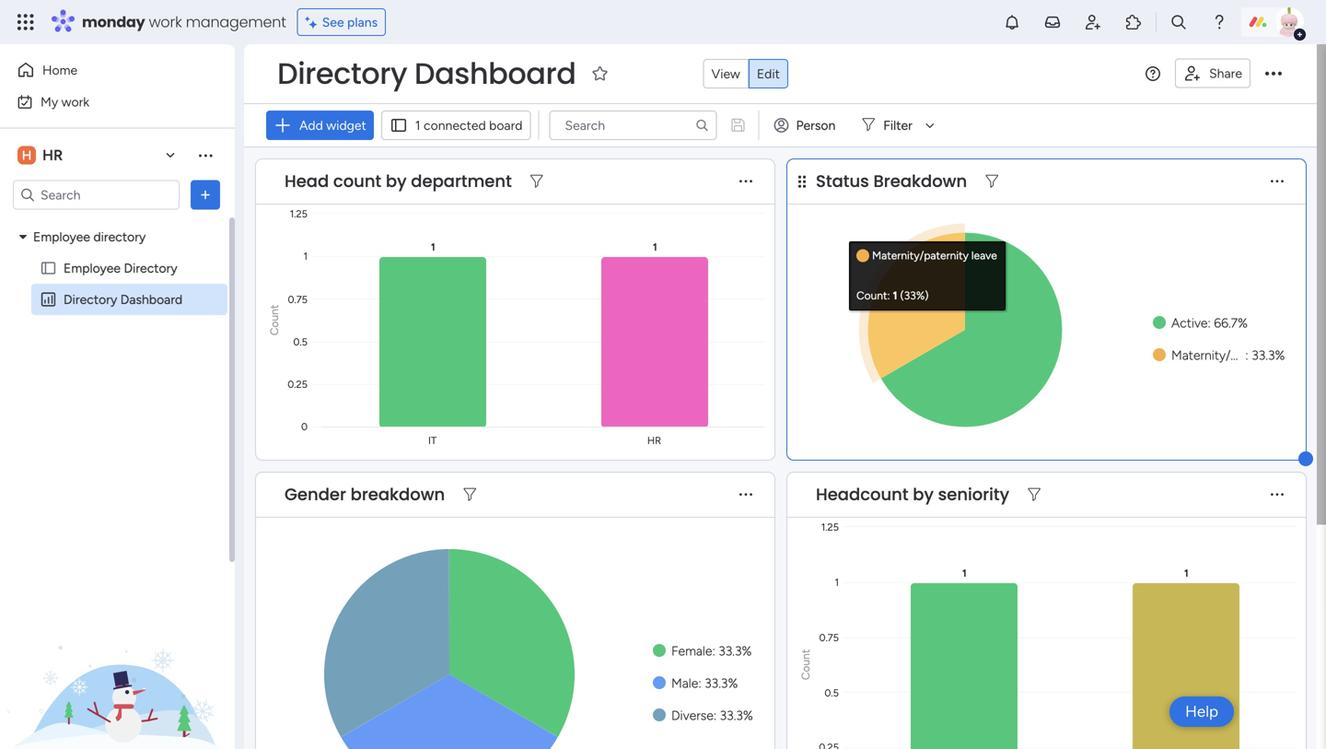 Task type: vqa. For each thing, say whether or not it's contained in the screenshot.
Share popup button
yes



Task type: describe. For each thing, give the bounding box(es) containing it.
edit
[[757, 66, 780, 82]]

: for female : 33.3%
[[713, 643, 716, 659]]

help image
[[1211, 13, 1229, 31]]

caret down image
[[19, 230, 27, 243]]

directory dashboard inside list box
[[64, 292, 183, 307]]

list box containing employee directory
[[0, 217, 235, 564]]

maternity/paternity
[[1172, 347, 1283, 363]]

: 33.3%
[[1246, 347, 1286, 363]]

1 connected board
[[415, 117, 523, 133]]

1 horizontal spatial by
[[913, 483, 934, 506]]

count
[[333, 170, 382, 193]]

breakdown
[[874, 170, 968, 193]]

help
[[1186, 702, 1219, 721]]

edit button
[[749, 59, 789, 88]]

33.3% for female : 33.3%
[[719, 643, 752, 659]]

v2 funnel image
[[464, 488, 476, 501]]

: down 66.7%
[[1246, 347, 1249, 363]]

head count by department
[[285, 170, 512, 193]]

workspace options image
[[196, 146, 215, 164]]

share
[[1210, 65, 1243, 81]]

: for active : 66.7%
[[1208, 315, 1211, 331]]

dashboard inside banner
[[415, 53, 576, 94]]

see plans
[[322, 14, 378, 30]]

connected
[[424, 117, 486, 133]]

select product image
[[17, 13, 35, 31]]

maternity/paternity leave
[[1172, 347, 1315, 363]]

plans
[[347, 14, 378, 30]]

more options image
[[1266, 65, 1283, 82]]

view button
[[703, 59, 749, 88]]

h
[[22, 147, 32, 163]]

active
[[1172, 315, 1208, 331]]

male
[[672, 675, 699, 691]]

more dots image for headcount by seniority
[[1272, 488, 1284, 501]]

filter button
[[854, 111, 942, 140]]

my work button
[[11, 87, 198, 117]]

gender
[[285, 483, 346, 506]]

ruby anderson image
[[1275, 7, 1305, 37]]

add widget button
[[266, 111, 374, 140]]

options image
[[196, 186, 215, 204]]

notifications image
[[1003, 13, 1022, 31]]

Search in workspace field
[[39, 184, 154, 205]]

my
[[41, 94, 58, 110]]

33.3% for diverse : 33.3%
[[720, 708, 754, 723]]

add widget
[[299, 117, 367, 133]]

workspace selection element
[[18, 144, 66, 166]]

active : 66.7%
[[1172, 315, 1248, 331]]

employee for employee directory
[[33, 229, 90, 245]]

view
[[712, 66, 741, 82]]

status breakdown
[[816, 170, 968, 193]]

33.3% left "leave"
[[1252, 347, 1286, 363]]

lottie animation image
[[0, 563, 235, 749]]

diverse : 33.3%
[[672, 708, 754, 723]]

66.7%
[[1215, 315, 1248, 331]]

Directory Dashboard field
[[273, 53, 581, 94]]

lottie animation element
[[0, 563, 235, 749]]

directory inside banner
[[277, 53, 407, 94]]

0 horizontal spatial dashboard
[[120, 292, 183, 307]]

female : 33.3%
[[672, 643, 752, 659]]

see plans button
[[297, 8, 386, 36]]

menu image
[[1146, 66, 1161, 81]]

search everything image
[[1170, 13, 1189, 31]]

: for diverse : 33.3%
[[714, 708, 717, 723]]

person
[[797, 117, 836, 133]]

more dots image
[[1272, 175, 1284, 188]]



Task type: locate. For each thing, give the bounding box(es) containing it.
arrow down image
[[919, 114, 942, 136]]

1 vertical spatial by
[[913, 483, 934, 506]]

filter
[[884, 117, 913, 133]]

work for my
[[61, 94, 89, 110]]

0 horizontal spatial v2 funnel image
[[531, 175, 543, 188]]

hr
[[42, 147, 63, 164]]

1 horizontal spatial directory dashboard
[[277, 53, 576, 94]]

see
[[322, 14, 344, 30]]

home button
[[11, 55, 198, 85]]

directory down directory
[[124, 260, 178, 276]]

employee directory
[[33, 229, 146, 245]]

more dots image for gender breakdown
[[740, 488, 753, 501]]

v2 funnel image right breakdown
[[986, 175, 999, 188]]

0 horizontal spatial by
[[386, 170, 407, 193]]

invite members image
[[1084, 13, 1103, 31]]

1 horizontal spatial work
[[149, 12, 182, 32]]

status
[[816, 170, 870, 193]]

my work
[[41, 94, 89, 110]]

share button
[[1176, 59, 1251, 88]]

list box
[[0, 217, 235, 564]]

0 vertical spatial directory
[[277, 53, 407, 94]]

1
[[415, 117, 421, 133]]

33.3% for male : 33.3%
[[705, 675, 738, 691]]

seniority
[[939, 483, 1010, 506]]

leave
[[1286, 347, 1315, 363]]

1 vertical spatial employee
[[64, 260, 121, 276]]

workspace image
[[18, 145, 36, 165]]

0 vertical spatial dashboard
[[415, 53, 576, 94]]

management
[[186, 12, 286, 32]]

33.3% right diverse
[[720, 708, 754, 723]]

0 vertical spatial employee
[[33, 229, 90, 245]]

employee
[[33, 229, 90, 245], [64, 260, 121, 276]]

0 vertical spatial work
[[149, 12, 182, 32]]

diverse
[[672, 708, 714, 723]]

directory dashboard up 1 on the left top of the page
[[277, 53, 576, 94]]

1 vertical spatial directory dashboard
[[64, 292, 183, 307]]

display modes group
[[703, 59, 789, 88]]

2 vertical spatial directory
[[64, 292, 117, 307]]

1 horizontal spatial directory
[[124, 260, 178, 276]]

widget
[[326, 117, 367, 133]]

department
[[411, 170, 512, 193]]

by right the count on the left top
[[386, 170, 407, 193]]

employee directory
[[64, 260, 178, 276]]

v2 funnel image
[[531, 175, 543, 188], [986, 175, 999, 188], [1029, 488, 1041, 501]]

by
[[386, 170, 407, 193], [913, 483, 934, 506]]

directory dashboard banner
[[244, 44, 1318, 147]]

dapulse drag handle 3 image
[[799, 175, 806, 188]]

dashboard
[[415, 53, 576, 94], [120, 292, 183, 307]]

head
[[285, 170, 329, 193]]

1 connected board button
[[381, 111, 531, 140]]

employee down employee directory at top
[[64, 260, 121, 276]]

work right "my" on the top left of the page
[[61, 94, 89, 110]]

0 vertical spatial by
[[386, 170, 407, 193]]

: for male : 33.3%
[[699, 675, 702, 691]]

directory dashboard inside banner
[[277, 53, 576, 94]]

work right monday
[[149, 12, 182, 32]]

directory right public dashboard icon
[[64, 292, 117, 307]]

2 horizontal spatial v2 funnel image
[[1029, 488, 1041, 501]]

male : 33.3%
[[672, 675, 738, 691]]

1 vertical spatial work
[[61, 94, 89, 110]]

public dashboard image
[[40, 291, 57, 308]]

gender breakdown
[[285, 483, 445, 506]]

dashboard up board
[[415, 53, 576, 94]]

: up male : 33.3%
[[713, 643, 716, 659]]

directory dashboard
[[277, 53, 576, 94], [64, 292, 183, 307]]

0 horizontal spatial directory dashboard
[[64, 292, 183, 307]]

add
[[299, 117, 323, 133]]

0 vertical spatial directory dashboard
[[277, 53, 576, 94]]

v2 funnel image right seniority
[[1029, 488, 1041, 501]]

1 vertical spatial dashboard
[[120, 292, 183, 307]]

Filter dashboard by text search field
[[550, 111, 717, 140]]

directory
[[277, 53, 407, 94], [124, 260, 178, 276], [64, 292, 117, 307]]

work for monday
[[149, 12, 182, 32]]

search image
[[695, 118, 710, 133]]

female
[[672, 643, 713, 659]]

work inside button
[[61, 94, 89, 110]]

employee for employee directory
[[64, 260, 121, 276]]

: up diverse
[[699, 675, 702, 691]]

headcount
[[816, 483, 909, 506]]

help button
[[1170, 697, 1235, 727]]

2 horizontal spatial directory
[[277, 53, 407, 94]]

: down male : 33.3%
[[714, 708, 717, 723]]

1 horizontal spatial dashboard
[[415, 53, 576, 94]]

v2 funnel image right department
[[531, 175, 543, 188]]

inbox image
[[1044, 13, 1062, 31]]

monday work management
[[82, 12, 286, 32]]

board
[[489, 117, 523, 133]]

employee up public board icon
[[33, 229, 90, 245]]

0 horizontal spatial work
[[61, 94, 89, 110]]

work
[[149, 12, 182, 32], [61, 94, 89, 110]]

v2 funnel image for head count by department
[[531, 175, 543, 188]]

v2 funnel image for status breakdown
[[986, 175, 999, 188]]

home
[[42, 62, 78, 78]]

option
[[0, 220, 235, 224]]

apps image
[[1125, 13, 1143, 31]]

monday
[[82, 12, 145, 32]]

person button
[[767, 111, 847, 140]]

0 horizontal spatial directory
[[64, 292, 117, 307]]

headcount by seniority
[[816, 483, 1010, 506]]

directory down see plans button
[[277, 53, 407, 94]]

33.3% right female
[[719, 643, 752, 659]]

public board image
[[40, 259, 57, 277]]

None search field
[[550, 111, 717, 140]]

directory
[[93, 229, 146, 245]]

directory dashboard down employee directory
[[64, 292, 183, 307]]

breakdown
[[351, 483, 445, 506]]

33.3%
[[1252, 347, 1286, 363], [719, 643, 752, 659], [705, 675, 738, 691], [720, 708, 754, 723]]

dashboard down employee directory
[[120, 292, 183, 307]]

:
[[1208, 315, 1211, 331], [1246, 347, 1249, 363], [713, 643, 716, 659], [699, 675, 702, 691], [714, 708, 717, 723]]

1 horizontal spatial v2 funnel image
[[986, 175, 999, 188]]

add to favorites image
[[591, 64, 609, 82]]

: left 66.7%
[[1208, 315, 1211, 331]]

33.3% up diverse : 33.3%
[[705, 675, 738, 691]]

1 vertical spatial directory
[[124, 260, 178, 276]]

more dots image
[[740, 175, 753, 188], [740, 488, 753, 501], [1272, 488, 1284, 501]]

by left seniority
[[913, 483, 934, 506]]



